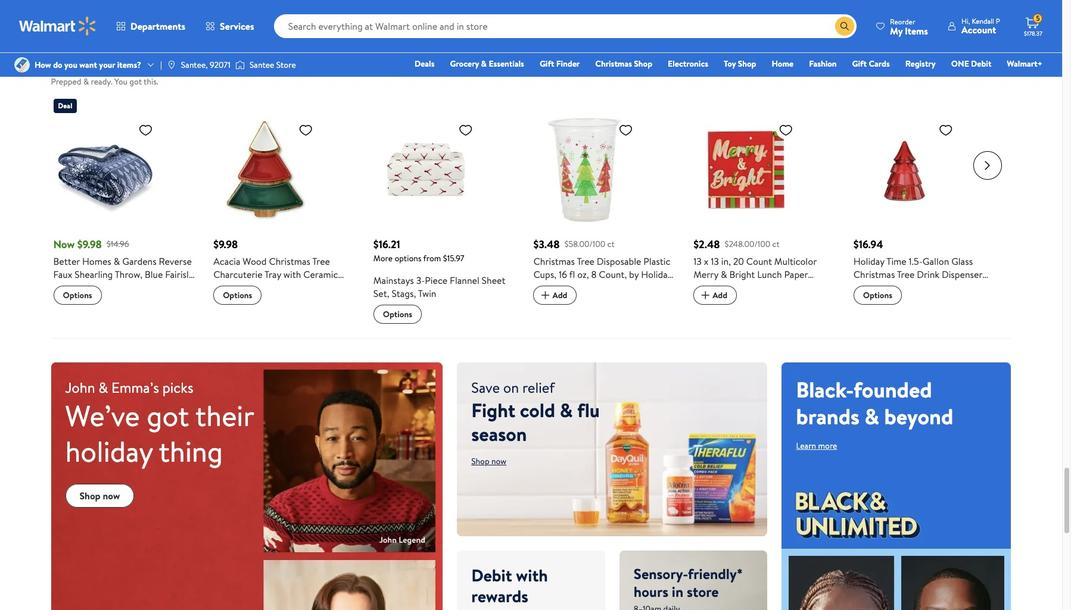 Task type: locate. For each thing, give the bounding box(es) containing it.
1 horizontal spatial with
[[516, 565, 548, 588]]

0 horizontal spatial shop now
[[80, 490, 120, 503]]

fight cold & flu season
[[472, 398, 600, 448]]

2 horizontal spatial tree
[[898, 268, 915, 282]]

& down $14.96
[[114, 255, 120, 268]]

1 horizontal spatial debit
[[972, 58, 992, 70]]

 image right |
[[167, 60, 176, 70]]

store
[[687, 583, 719, 603]]

60"
[[77, 282, 91, 295]]

time inside $3.48 $58.00/100 ct christmas tree disposable plastic cups, 16 fl oz, 8 count, by holiday time
[[534, 282, 554, 295]]

4 product group from the left
[[534, 94, 677, 324]]

you
[[64, 59, 77, 71]]

1 ct from the left
[[608, 238, 615, 250]]

0 horizontal spatial now
[[103, 490, 120, 503]]

more
[[819, 441, 838, 453]]

1 horizontal spatial add to cart image
[[699, 289, 713, 303]]

ct up disposable
[[608, 238, 615, 250]]

gift for gift finder
[[540, 58, 555, 70]]

mainstays 3-piece flannel sheet set, stags, twin image
[[374, 118, 478, 223]]

time left set,
[[326, 282, 346, 295]]

 image
[[235, 59, 245, 71], [167, 60, 176, 70]]

0 horizontal spatial tree
[[313, 255, 330, 268]]

hours
[[634, 583, 669, 603]]

now down holiday
[[103, 490, 120, 503]]

2 add to cart image from the left
[[699, 289, 713, 303]]

options inside now $9.98 $14.96 better homes & gardens reverse faux shearling throw, blue fairisle, 50" x 60" options
[[63, 290, 92, 302]]

5
[[1037, 13, 1041, 23]]

& inside "fight cold & flu season"
[[560, 398, 573, 424]]

16
[[559, 268, 568, 282]]

paper
[[785, 268, 809, 282]]

holiday right tray on the left top of page
[[293, 282, 324, 295]]

tree left drink
[[898, 268, 915, 282]]

& right brands
[[865, 403, 880, 432]]

0 horizontal spatial add
[[553, 290, 568, 302]]

2 product group from the left
[[213, 94, 357, 324]]

0 horizontal spatial by
[[281, 282, 291, 295]]

from
[[424, 253, 441, 265]]

add button down 16
[[534, 286, 577, 305]]

0 vertical spatial now
[[492, 456, 507, 468]]

christmas down the $3.48
[[534, 255, 575, 268]]

wood
[[243, 255, 267, 268]]

time
[[887, 255, 907, 268], [326, 282, 346, 295], [534, 282, 554, 295], [803, 295, 823, 308]]

1 vertical spatial shop now
[[80, 490, 120, 503]]

options down 'faux'
[[63, 290, 92, 302]]

got
[[129, 76, 142, 87], [147, 397, 189, 437]]

$16.94
[[854, 237, 884, 252]]

0 horizontal spatial gift
[[540, 58, 555, 70]]

1 horizontal spatial by
[[630, 268, 639, 282]]

christmas,
[[727, 282, 771, 295]]

add to favorites list, mainstays 3-piece flannel sheet set, stags, twin image
[[459, 123, 473, 138]]

shop now link down holiday
[[65, 485, 134, 509]]

home link
[[767, 57, 799, 70]]

1 horizontal spatial add button
[[694, 286, 737, 305]]

christmas right wood
[[269, 255, 311, 268]]

this.
[[144, 76, 158, 87]]

1 vertical spatial shop now link
[[65, 485, 134, 509]]

1 horizontal spatial got
[[147, 397, 189, 437]]

1 add from the left
[[553, 290, 568, 302]]

1 horizontal spatial shop now link
[[472, 456, 507, 468]]

0 horizontal spatial got
[[129, 76, 142, 87]]

grocery & essentials
[[450, 58, 525, 70]]

0 vertical spatial shop now
[[472, 456, 507, 468]]

0 horizontal spatial add to cart image
[[539, 289, 553, 303]]

account
[[962, 23, 997, 36]]

add down 16
[[553, 290, 568, 302]]

1 product group from the left
[[53, 94, 197, 324]]

sheet
[[482, 274, 506, 287]]

by inside $3.48 $58.00/100 ct christmas tree disposable plastic cups, 16 fl oz, 8 count, by holiday time
[[630, 268, 639, 282]]

deal
[[58, 101, 72, 111]]

holiday inside $3.48 $58.00/100 ct christmas tree disposable plastic cups, 16 fl oz, 8 count, by holiday time
[[641, 268, 673, 282]]

add to favorites list, holiday time 1.5-gallon glass christmas tree drink dispenser with lid, red image
[[939, 123, 954, 138]]

one
[[952, 58, 970, 70]]

christmas inside $3.48 $58.00/100 ct christmas tree disposable plastic cups, 16 fl oz, 8 count, by holiday time
[[534, 255, 575, 268]]

ct inside $3.48 $58.00/100 ct christmas tree disposable plastic cups, 16 fl oz, 8 count, by holiday time
[[608, 238, 615, 250]]

add down merry
[[713, 290, 728, 302]]

x right 50"
[[70, 282, 74, 295]]

acacia wood christmas tree charcuterie tray with ceramic bowls, 4 pieces, by holiday time image
[[213, 118, 318, 223]]

 image
[[14, 57, 30, 73]]

 image right 92071
[[235, 59, 245, 71]]

1 horizontal spatial tree
[[577, 255, 595, 268]]

time left 1.5-
[[887, 255, 907, 268]]

& left 'flu' on the right of page
[[560, 398, 573, 424]]

faux
[[53, 268, 72, 282]]

options down the "charcuterie"
[[223, 290, 252, 302]]

holiday inside $2.48 $248.00/100 ct 13 x 13 in, 20 count multicolor merry & bright lunch paper napkin, christmas, partyware, party supply sets, holiday time
[[770, 295, 801, 308]]

options inside $9.98 acacia wood christmas tree charcuterie tray with ceramic bowls, 4 pieces, by holiday time options
[[223, 290, 252, 302]]

2 13 from the left
[[711, 255, 719, 268]]

time down paper
[[803, 295, 823, 308]]

tree right tray on the left top of page
[[313, 255, 330, 268]]

holiday right sets,
[[770, 295, 801, 308]]

& right merry
[[721, 268, 728, 282]]

tree inside $9.98 acacia wood christmas tree charcuterie tray with ceramic bowls, 4 pieces, by holiday time options
[[313, 255, 330, 268]]

sensory-
[[634, 565, 688, 585]]

fashion link
[[804, 57, 843, 70]]

6 product group from the left
[[854, 94, 998, 324]]

tree for $9.98
[[313, 255, 330, 268]]

5 product group from the left
[[694, 94, 837, 324]]

ct for $2.48
[[773, 238, 780, 250]]

services button
[[196, 12, 264, 41]]

1 vertical spatial debit
[[472, 565, 512, 588]]

pieces,
[[250, 282, 279, 295]]

add to cart image down cups,
[[539, 289, 553, 303]]

christmas down the $16.94
[[854, 268, 896, 282]]

fight
[[472, 398, 516, 424]]

& left ready.
[[83, 76, 89, 87]]

add to favorites list, christmas tree disposable plastic cups, 16 fl oz, 8 count, by holiday time image
[[619, 123, 633, 138]]

1 vertical spatial got
[[147, 397, 189, 437]]

0 horizontal spatial x
[[70, 282, 74, 295]]

count
[[747, 255, 773, 268]]

0 horizontal spatial debit
[[472, 565, 512, 588]]

stags,
[[392, 287, 416, 301]]

shop now for fight cold & flu season
[[472, 456, 507, 468]]

shop now link for fight cold & flu season
[[472, 456, 507, 468]]

0 horizontal spatial 13
[[694, 255, 702, 268]]

merry
[[694, 268, 719, 282]]

x down $2.48
[[704, 255, 709, 268]]

oz,
[[578, 268, 589, 282]]

options link
[[53, 286, 102, 305], [213, 286, 262, 305], [854, 286, 902, 305], [374, 305, 422, 324]]

$9.98 acacia wood christmas tree charcuterie tray with ceramic bowls, 4 pieces, by holiday time options
[[213, 237, 346, 302]]

& inside now $9.98 $14.96 better homes & gardens reverse faux shearling throw, blue fairisle, 50" x 60" options
[[114, 255, 120, 268]]

gift left cards
[[853, 58, 867, 70]]

shop now down holiday
[[80, 490, 120, 503]]

made
[[111, 59, 140, 75]]

$9.98 up homes
[[77, 237, 102, 252]]

friendly*
[[688, 565, 743, 585]]

1 13 from the left
[[694, 255, 702, 268]]

now for fight cold & flu season
[[492, 456, 507, 468]]

twin
[[418, 287, 437, 301]]

$9.98
[[77, 237, 102, 252], [213, 237, 238, 252]]

1 $9.98 from the left
[[77, 237, 102, 252]]

0 horizontal spatial ct
[[608, 238, 615, 250]]

product group containing $16.21
[[374, 94, 517, 324]]

1 add to cart image from the left
[[539, 289, 553, 303]]

13 left in,
[[711, 255, 719, 268]]

add to cart image
[[539, 289, 553, 303], [699, 289, 713, 303]]

with
[[284, 268, 301, 282], [854, 282, 872, 295], [516, 565, 548, 588]]

add button down merry
[[694, 286, 737, 305]]

tree down $58.00/100
[[577, 255, 595, 268]]

0 horizontal spatial with
[[284, 268, 301, 282]]

drink
[[917, 268, 940, 282]]

0 vertical spatial got
[[129, 76, 142, 87]]

now
[[53, 237, 75, 252]]

1 horizontal spatial now
[[492, 456, 507, 468]]

0 horizontal spatial shop now link
[[65, 485, 134, 509]]

2 add from the left
[[713, 290, 728, 302]]

shop now link for we've got their holiday thing
[[65, 485, 134, 509]]

christmas inside $16.94 holiday time 1.5-gallon glass christmas tree drink dispenser with lid, red options
[[854, 268, 896, 282]]

1 horizontal spatial add
[[713, 290, 728, 302]]

options link down the "charcuterie"
[[213, 286, 262, 305]]

gift left finder at the right
[[540, 58, 555, 70]]

got left their
[[147, 397, 189, 437]]

2 ct from the left
[[773, 238, 780, 250]]

4
[[242, 282, 248, 295]]

5 $178.37
[[1025, 13, 1043, 38]]

holiday down the $16.94
[[854, 255, 885, 268]]

now down season
[[492, 456, 507, 468]]

holiday inside $9.98 acacia wood christmas tree charcuterie tray with ceramic bowls, 4 pieces, by holiday time options
[[293, 282, 324, 295]]

by inside $9.98 acacia wood christmas tree charcuterie tray with ceramic bowls, 4 pieces, by holiday time options
[[281, 282, 291, 295]]

got inside gatherings made easy prepped & ready. you got this.
[[129, 76, 142, 87]]

1 horizontal spatial gift
[[853, 58, 867, 70]]

shop now link down season
[[472, 456, 507, 468]]

1 vertical spatial now
[[103, 490, 120, 503]]

home
[[772, 58, 794, 70]]

1 horizontal spatial x
[[704, 255, 709, 268]]

departments
[[131, 20, 185, 33]]

0 vertical spatial x
[[704, 255, 709, 268]]

1 horizontal spatial shop now
[[472, 456, 507, 468]]

shop down season
[[472, 456, 490, 468]]

1 horizontal spatial ct
[[773, 238, 780, 250]]

disposable
[[597, 255, 642, 268]]

13 down $2.48
[[694, 255, 702, 268]]

$2.48
[[694, 237, 720, 252]]

2 gift from the left
[[853, 58, 867, 70]]

shop now down season
[[472, 456, 507, 468]]

plastic
[[644, 255, 671, 268]]

tree
[[313, 255, 330, 268], [577, 255, 595, 268], [898, 268, 915, 282]]

options link down the $16.94
[[854, 286, 902, 305]]

mainstays
[[374, 274, 414, 287]]

debit inside debit with rewards
[[472, 565, 512, 588]]

shop now
[[472, 456, 507, 468], [80, 490, 120, 503]]

$9.98 up acacia
[[213, 237, 238, 252]]

holiday
[[854, 255, 885, 268], [641, 268, 673, 282], [293, 282, 324, 295], [770, 295, 801, 308]]

by right the pieces,
[[281, 282, 291, 295]]

by right count,
[[630, 268, 639, 282]]

fashion
[[810, 58, 837, 70]]

now for we've got their holiday thing
[[103, 490, 120, 503]]

shop down holiday
[[80, 490, 101, 503]]

tree inside $3.48 $58.00/100 ct christmas tree disposable plastic cups, 16 fl oz, 8 count, by holiday time
[[577, 255, 595, 268]]

options down the $16.94
[[864, 290, 893, 302]]

add to cart image down merry
[[699, 289, 713, 303]]

2 $9.98 from the left
[[213, 237, 238, 252]]

$16.21
[[374, 237, 400, 252]]

deals
[[415, 58, 435, 70]]

essentials
[[489, 58, 525, 70]]

ct up the "multicolor"
[[773, 238, 780, 250]]

learn more
[[797, 441, 838, 453]]

1 horizontal spatial  image
[[235, 59, 245, 71]]

christmas
[[596, 58, 632, 70], [269, 255, 311, 268], [534, 255, 575, 268], [854, 268, 896, 282]]

we've got their holiday thing
[[65, 397, 254, 472]]

ct inside $2.48 $248.00/100 ct 13 x 13 in, 20 count multicolor merry & bright lunch paper napkin, christmas, partyware, party supply sets, holiday time
[[773, 238, 780, 250]]

items?
[[117, 59, 141, 71]]

reorder
[[891, 16, 916, 27]]

time inside $9.98 acacia wood christmas tree charcuterie tray with ceramic bowls, 4 pieces, by holiday time options
[[326, 282, 346, 295]]

gatherings made easy prepped & ready. you got this.
[[51, 59, 165, 87]]

0 vertical spatial debit
[[972, 58, 992, 70]]

time left 16
[[534, 282, 554, 295]]

better homes & gardens reverse faux shearling throw, blue fairisle, 50" x 60" image
[[53, 118, 158, 223]]

1 horizontal spatial $9.98
[[213, 237, 238, 252]]

better
[[53, 255, 80, 268]]

0 horizontal spatial $9.98
[[77, 237, 102, 252]]

christmas tree disposable plastic cups, 16 fl oz, 8 count, by holiday time image
[[534, 118, 638, 223]]

shop now for we've got their holiday thing
[[80, 490, 120, 503]]

2 horizontal spatial with
[[854, 282, 872, 295]]

product group
[[53, 94, 197, 324], [213, 94, 357, 324], [374, 94, 517, 324], [534, 94, 677, 324], [694, 94, 837, 324], [854, 94, 998, 324]]

0 vertical spatial shop now link
[[472, 456, 507, 468]]

got right you
[[129, 76, 142, 87]]

0 horizontal spatial add button
[[534, 286, 577, 305]]

add
[[553, 290, 568, 302], [713, 290, 728, 302]]

& right grocery
[[481, 58, 487, 70]]

8
[[592, 268, 597, 282]]

1 vertical spatial x
[[70, 282, 74, 295]]

holiday right count,
[[641, 268, 673, 282]]

1 horizontal spatial 13
[[711, 255, 719, 268]]

toy shop
[[724, 58, 757, 70]]

Walmart Site-Wide search field
[[274, 14, 857, 38]]

toy
[[724, 58, 736, 70]]

1 gift from the left
[[540, 58, 555, 70]]

0 horizontal spatial  image
[[167, 60, 176, 70]]

$3.48
[[534, 237, 560, 252]]

3 product group from the left
[[374, 94, 517, 324]]



Task type: describe. For each thing, give the bounding box(es) containing it.
their
[[196, 397, 254, 437]]

toy shop link
[[719, 57, 762, 70]]

your
[[99, 59, 115, 71]]

x inside now $9.98 $14.96 better homes & gardens reverse faux shearling throw, blue fairisle, 50" x 60" options
[[70, 282, 74, 295]]

flannel
[[450, 274, 480, 287]]

glass
[[952, 255, 974, 268]]

items
[[906, 24, 929, 37]]

store
[[276, 59, 296, 71]]

deals link
[[410, 57, 440, 70]]

how
[[35, 59, 51, 71]]

my
[[891, 24, 903, 37]]

rewards
[[472, 586, 529, 609]]

product group containing now $9.98
[[53, 94, 197, 324]]

do
[[53, 59, 62, 71]]

search icon image
[[841, 21, 850, 31]]

christmas shop link
[[590, 57, 658, 70]]

reorder my items
[[891, 16, 929, 37]]

1.5-
[[909, 255, 923, 268]]

grocery & essentials link
[[445, 57, 530, 70]]

napkin,
[[694, 282, 725, 295]]

$9.98 inside $9.98 acacia wood christmas tree charcuterie tray with ceramic bowls, 4 pieces, by holiday time options
[[213, 237, 238, 252]]

with inside $16.94 holiday time 1.5-gallon glass christmas tree drink dispenser with lid, red options
[[854, 282, 872, 295]]

throw,
[[115, 268, 142, 282]]

got inside we've got their holiday thing
[[147, 397, 189, 437]]

x inside $2.48 $248.00/100 ct 13 x 13 in, 20 count multicolor merry & bright lunch paper napkin, christmas, partyware, party supply sets, holiday time
[[704, 255, 709, 268]]

homes
[[82, 255, 111, 268]]

cards
[[869, 58, 890, 70]]

options inside $16.94 holiday time 1.5-gallon glass christmas tree drink dispenser with lid, red options
[[864, 290, 893, 302]]

 image for santee, 92071
[[167, 60, 176, 70]]

options
[[395, 253, 422, 265]]

acacia
[[213, 255, 240, 268]]

add to cart image for second add button from the left
[[699, 289, 713, 303]]

hi, kendall p account
[[962, 16, 1001, 36]]

electronics link
[[663, 57, 714, 70]]

product group containing $3.48
[[534, 94, 677, 324]]

2 add button from the left
[[694, 286, 737, 305]]

 image for santee store
[[235, 59, 245, 71]]

count,
[[599, 268, 627, 282]]

walmart image
[[19, 17, 97, 36]]

in,
[[722, 255, 731, 268]]

$2.48 $248.00/100 ct 13 x 13 in, 20 count multicolor merry & bright lunch paper napkin, christmas, partyware, party supply sets, holiday time
[[694, 237, 823, 308]]

options down stags,
[[383, 309, 412, 321]]

in
[[672, 583, 684, 603]]

hi,
[[962, 16, 971, 26]]

|
[[160, 59, 162, 71]]

registry link
[[901, 57, 942, 70]]

brands
[[797, 403, 860, 432]]

product group containing $2.48
[[694, 94, 837, 324]]

easy
[[143, 59, 165, 75]]

now $9.98 $14.96 better homes & gardens reverse faux shearling throw, blue fairisle, 50" x 60" options
[[53, 237, 196, 302]]

& inside black-founded brands & beyond
[[865, 403, 880, 432]]

gift finder link
[[535, 57, 586, 70]]

add for 2nd add button from the right
[[553, 290, 568, 302]]

sets,
[[748, 295, 768, 308]]

3-
[[416, 274, 425, 287]]

product group containing $9.98
[[213, 94, 357, 324]]

charcuterie
[[213, 268, 263, 282]]

christmas inside $9.98 acacia wood christmas tree charcuterie tray with ceramic bowls, 4 pieces, by holiday time options
[[269, 255, 311, 268]]

lid,
[[874, 282, 888, 295]]

add to favorites list, better homes & gardens reverse faux shearling throw, blue fairisle, 50" x 60" image
[[139, 123, 153, 138]]

multicolor
[[775, 255, 817, 268]]

learn
[[797, 441, 817, 453]]

options link down 'faux'
[[53, 286, 102, 305]]

options link down stags,
[[374, 305, 422, 324]]

$15.97
[[443, 253, 465, 265]]

christmas right finder at the right
[[596, 58, 632, 70]]

cold
[[520, 398, 556, 424]]

p
[[997, 16, 1001, 26]]

add for second add button from the left
[[713, 290, 728, 302]]

holiday time 1.5-gallon glass christmas tree drink dispenser with lid, red image
[[854, 118, 958, 223]]

$14.96
[[107, 238, 129, 250]]

debit with rewards
[[472, 565, 548, 609]]

learn more link
[[797, 441, 838, 453]]

time inside $16.94 holiday time 1.5-gallon glass christmas tree drink dispenser with lid, red options
[[887, 255, 907, 268]]

gift finder
[[540, 58, 580, 70]]

founded
[[854, 376, 933, 406]]

time inside $2.48 $248.00/100 ct 13 x 13 in, 20 count multicolor merry & bright lunch paper napkin, christmas, partyware, party supply sets, holiday time
[[803, 295, 823, 308]]

gift for gift cards
[[853, 58, 867, 70]]

mainstays 3-piece flannel sheet set, stags, twin
[[374, 274, 506, 301]]

ceramic
[[304, 268, 338, 282]]

cups,
[[534, 268, 557, 282]]

santee
[[250, 59, 274, 71]]

add to favorites list, 13 x 13 in, 20 count multicolor merry & bright lunch paper napkin, christmas, partyware, party supply sets, holiday time image
[[779, 123, 793, 138]]

50"
[[53, 282, 68, 295]]

92071
[[210, 59, 231, 71]]

$248.00/100
[[725, 238, 771, 250]]

holiday inside $16.94 holiday time 1.5-gallon glass christmas tree drink dispenser with lid, red options
[[854, 255, 885, 268]]

fairisle,
[[165, 268, 196, 282]]

shop left electronics link
[[634, 58, 653, 70]]

tray
[[265, 268, 281, 282]]

$9.98 inside now $9.98 $14.96 better homes & gardens reverse faux shearling throw, blue fairisle, 50" x 60" options
[[77, 237, 102, 252]]

Search search field
[[274, 14, 857, 38]]

supply
[[718, 295, 745, 308]]

gallon
[[923, 255, 950, 268]]

ct for $3.48
[[608, 238, 615, 250]]

flu
[[578, 398, 600, 424]]

dispenser
[[942, 268, 983, 282]]

you
[[114, 76, 127, 87]]

clear search field text image
[[821, 21, 831, 31]]

13 x 13 in, 20 count multicolor merry & bright lunch paper napkin, christmas, partyware, party supply sets, holiday time image
[[694, 118, 798, 223]]

tree inside $16.94 holiday time 1.5-gallon glass christmas tree drink dispenser with lid, red options
[[898, 268, 915, 282]]

add to cart image for 2nd add button from the right
[[539, 289, 553, 303]]

& inside $2.48 $248.00/100 ct 13 x 13 in, 20 count multicolor merry & bright lunch paper napkin, christmas, partyware, party supply sets, holiday time
[[721, 268, 728, 282]]

ready.
[[91, 76, 112, 87]]

christmas shop
[[596, 58, 653, 70]]

gardens
[[122, 255, 157, 268]]

blue
[[145, 268, 163, 282]]

& inside gatherings made easy prepped & ready. you got this.
[[83, 76, 89, 87]]

santee, 92071
[[181, 59, 231, 71]]

tree for $3.48
[[577, 255, 595, 268]]

piece
[[425, 274, 448, 287]]

bowls,
[[213, 282, 240, 295]]

grocery
[[450, 58, 479, 70]]

with inside $9.98 acacia wood christmas tree charcuterie tray with ceramic bowls, 4 pieces, by holiday time options
[[284, 268, 301, 282]]

$178.37
[[1025, 29, 1043, 38]]

fl
[[570, 268, 575, 282]]

product group containing $16.94
[[854, 94, 998, 324]]

add to favorites list, acacia wood christmas tree charcuterie tray with ceramic bowls, 4 pieces, by holiday time image
[[299, 123, 313, 138]]

next slide for gatherings made easy list image
[[974, 152, 1002, 180]]

shop right toy
[[738, 58, 757, 70]]

one debit link
[[946, 57, 997, 70]]

$16.21 more options from $15.97
[[374, 237, 465, 265]]

with inside debit with rewards
[[516, 565, 548, 588]]

1 add button from the left
[[534, 286, 577, 305]]

santee,
[[181, 59, 208, 71]]

holiday
[[65, 432, 153, 472]]



Task type: vqa. For each thing, say whether or not it's contained in the screenshot.
THE '$2.48 $248.00/100 CT 13 X 13 IN, 20 COUNT MULTICOLOR MERRY & BRIGHT LUNCH PAPER NAPKIN, CHRISTMAS, PARTYWARE, PARTY SUPPLY SETS, HOLIDAY TIME'
yes



